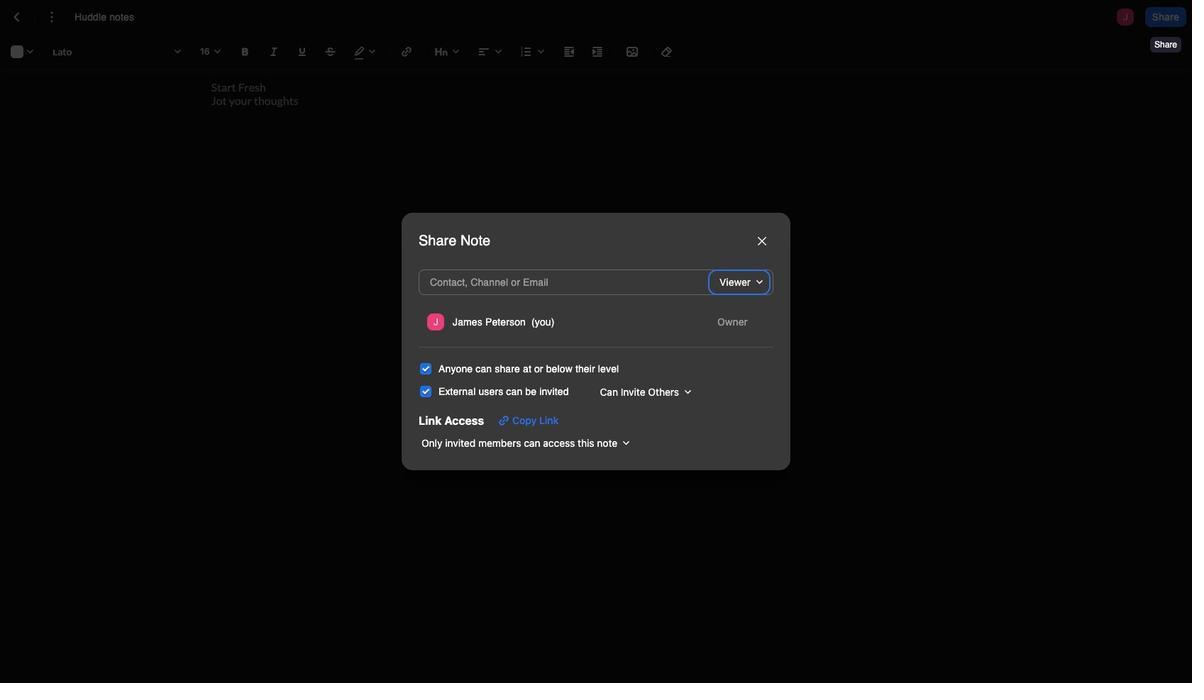 Task type: describe. For each thing, give the bounding box(es) containing it.
1 vertical spatial permission image
[[709, 313, 765, 333]]

insert image image
[[624, 43, 641, 60]]

james peterson image for close image
[[427, 314, 444, 331]]

bold image
[[237, 43, 254, 60]]

Contact, Channel or Email text field
[[427, 273, 680, 293]]

clear style image
[[659, 43, 676, 60]]

menu item for close image
[[424, 310, 768, 335]]

permission element
[[709, 313, 765, 333]]

underline image
[[294, 43, 311, 60]]

increase indent image
[[589, 43, 606, 60]]

decrease indent image
[[561, 43, 578, 60]]



Task type: vqa. For each thing, say whether or not it's contained in the screenshot.
Insert Image
yes



Task type: locate. For each thing, give the bounding box(es) containing it.
close image
[[758, 237, 767, 246]]

link image
[[398, 43, 415, 60]]

italic image
[[265, 43, 283, 60]]

tooltip
[[1149, 27, 1183, 54]]

permission image
[[715, 273, 768, 293], [709, 313, 765, 333]]

None text field
[[75, 10, 148, 24]]

copy link image for 'james peterson' image related to close image
[[496, 412, 513, 429]]

copy link image for 'james peterson' image corresponding to close icon
[[496, 412, 513, 429]]

james peterson image
[[427, 314, 444, 331], [427, 314, 444, 331]]

0 vertical spatial permission image
[[715, 273, 768, 293]]

menu item
[[424, 310, 768, 335], [424, 310, 768, 335]]

james peterson image for close icon
[[427, 314, 444, 331]]

strikethrough image
[[322, 43, 339, 60]]

menu item for close icon
[[424, 310, 768, 335]]

close image
[[758, 237, 767, 246]]

dialog
[[402, 213, 791, 470], [402, 213, 791, 470]]

copy link image
[[496, 412, 513, 429], [496, 412, 513, 429]]

None field
[[711, 273, 768, 293], [709, 313, 765, 333], [419, 433, 635, 453], [711, 273, 768, 293], [709, 313, 765, 333], [419, 433, 635, 453]]

all notes image
[[9, 9, 26, 26]]



